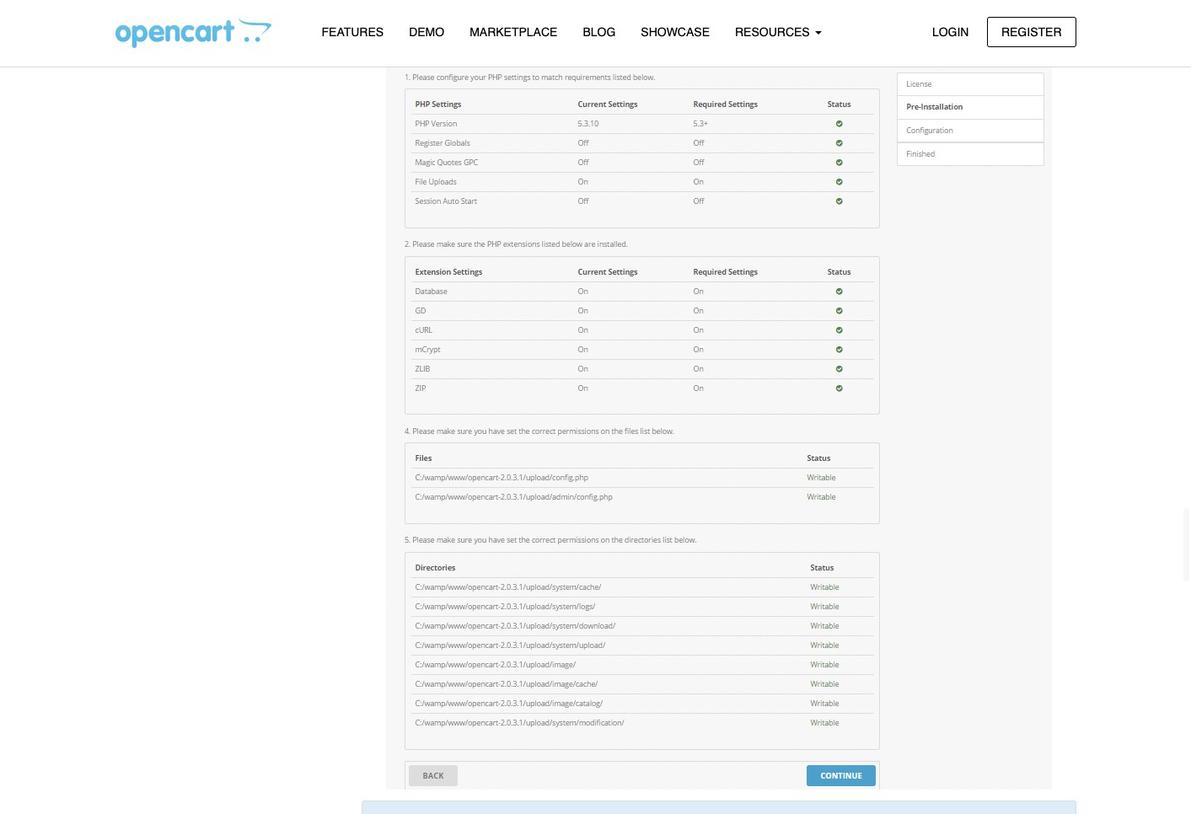 Task type: locate. For each thing, give the bounding box(es) containing it.
opencart step2 image
[[385, 11, 1053, 791]]

demo link
[[397, 18, 457, 47]]

blog link
[[570, 18, 629, 47]]

login
[[933, 25, 969, 38]]

login link
[[918, 16, 984, 47]]

alert
[[362, 801, 1077, 815]]

marketplace link
[[457, 18, 570, 47]]

demo
[[409, 25, 445, 39]]

features
[[322, 25, 384, 39]]

register
[[1002, 25, 1062, 38]]

blog
[[583, 25, 616, 39]]

resources
[[735, 25, 814, 39]]

showcase
[[641, 25, 710, 39]]

register link
[[988, 16, 1077, 47]]



Task type: describe. For each thing, give the bounding box(es) containing it.
opencart - open source shopping cart solution image
[[115, 18, 271, 48]]

resources link
[[723, 18, 835, 47]]

marketplace
[[470, 25, 558, 39]]

showcase link
[[629, 18, 723, 47]]

features link
[[309, 18, 397, 47]]



Task type: vqa. For each thing, say whether or not it's contained in the screenshot.
bottommost should
no



